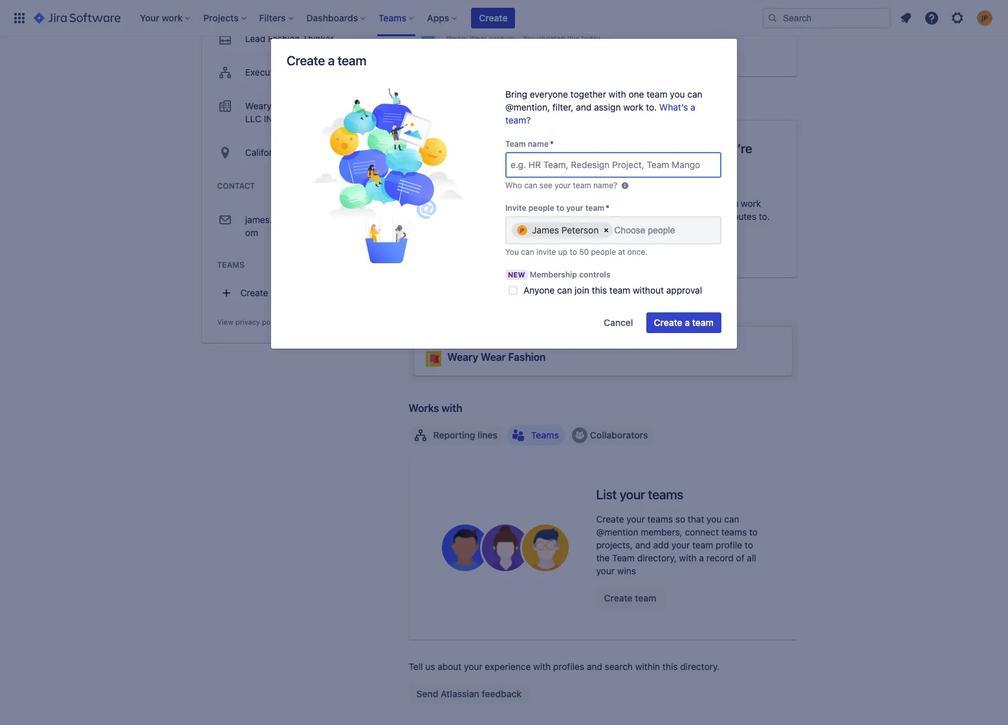 Task type: locate. For each thing, give the bounding box(es) containing it.
projects,
[[596, 540, 633, 551]]

create
[[479, 12, 508, 23], [287, 53, 325, 68], [240, 287, 268, 298], [654, 317, 683, 328], [596, 514, 624, 525], [604, 593, 633, 604]]

0 vertical spatial today
[[582, 5, 601, 14]]

contributing to
[[409, 98, 482, 109]]

you can invite up to 50 people       at once.
[[506, 247, 648, 257]]

your
[[555, 181, 571, 190], [566, 203, 584, 213], [620, 487, 645, 502], [627, 514, 645, 525], [672, 540, 690, 551], [596, 566, 615, 577], [464, 661, 483, 672]]

the right design
[[478, 21, 491, 32]]

team up wins on the bottom right
[[612, 553, 635, 564]]

create down approval
[[654, 317, 683, 328]]

create your teams so that you can @mention members, connect teams to projects, and add your team profile to the team directory, with a record of all your wins
[[596, 514, 758, 577]]

and left add
[[635, 540, 651, 551]]

weary up "llc"
[[245, 100, 272, 111]]

1 today from the top
[[582, 5, 601, 14]]

you for design the weary wear site
[[523, 34, 535, 42]]

team left name
[[506, 139, 526, 149]]

by
[[600, 179, 609, 189]]

2 vertical spatial of
[[736, 553, 745, 564]]

can right who
[[524, 181, 538, 190]]

clear image
[[601, 225, 612, 236]]

team right its in the right of the page
[[586, 203, 605, 213]]

at
[[618, 247, 626, 257]]

see left atlas icon
[[540, 181, 553, 190]]

peterson
[[562, 225, 599, 236]]

1 vertical spatial you
[[724, 198, 739, 209]]

powered by atlas
[[567, 179, 630, 189]]

thinker
[[303, 33, 334, 44]]

teams up so on the right
[[648, 487, 684, 502]]

this inside new membership controls anyone can join this team without approval
[[592, 285, 607, 296]]

you
[[670, 89, 685, 100], [724, 198, 739, 209], [707, 514, 722, 525]]

0 horizontal spatial teams
[[217, 260, 245, 270]]

alliance
[[298, 100, 331, 111]]

send atlassian feedback
[[417, 689, 522, 700]]

free
[[603, 241, 620, 252]]

bring
[[506, 89, 528, 100]]

weary up works with
[[448, 351, 478, 363]]

to. left what's
[[646, 102, 657, 113]]

create team button
[[217, 281, 367, 307], [596, 588, 664, 609]]

you down design the weary wear site
[[523, 34, 535, 42]]

a inside help teammates see a summary of what you work on, its current status and the goals it contributes to.
[[642, 198, 647, 209]]

1 vertical spatial you updated this today
[[523, 34, 601, 42]]

a left record
[[699, 553, 704, 564]]

team left the by
[[573, 181, 591, 190]]

1 vertical spatial weary wear fashion
[[446, 34, 515, 42]]

to.
[[646, 102, 657, 113], [759, 211, 770, 222]]

teams up profile
[[722, 527, 747, 538]]

0 vertical spatial of
[[650, 141, 661, 156]]

bring everyone together with one team you can @mention, filter, and assign work to.
[[506, 89, 703, 113]]

1 vertical spatial work
[[686, 141, 714, 156]]

create team down wins on the bottom right
[[604, 593, 657, 604]]

can up profile
[[724, 514, 740, 525]]

create team button up policy
[[217, 281, 367, 307]]

goals
[[676, 211, 699, 222]]

status up towards
[[612, 141, 647, 156]]

0 vertical spatial status
[[612, 141, 647, 156]]

1 vertical spatial create a team
[[654, 317, 714, 328]]

moves
[[288, 67, 315, 78]]

of left all
[[736, 553, 745, 564]]

and inside create your teams so that you can @mention members, connect teams to projects, and add your team profile to the team directory, with a record of all your wins
[[635, 540, 651, 551]]

collaborators
[[590, 430, 648, 441]]

create right design
[[479, 12, 508, 23]]

1 horizontal spatial *
[[606, 203, 610, 213]]

create a team image
[[312, 88, 465, 263]]

create a team
[[287, 53, 367, 68], [654, 317, 714, 328]]

e.g. HR Team, Redesign Project, Team Mango field
[[507, 153, 720, 177]]

Search field
[[763, 7, 892, 28]]

feedback
[[482, 689, 522, 700]]

2 horizontal spatial you
[[724, 198, 739, 209]]

directory.
[[680, 661, 720, 672]]

reporting lines
[[433, 430, 498, 441]]

you
[[523, 5, 535, 14], [523, 34, 535, 42], [506, 247, 519, 257]]

of up powered by atlas "link"
[[650, 141, 661, 156]]

0 horizontal spatial see
[[540, 181, 553, 190]]

50
[[579, 247, 589, 257]]

assign
[[594, 102, 621, 113]]

create banner
[[0, 0, 1008, 36]]

team name *
[[506, 139, 554, 149]]

team right one in the top right of the page
[[647, 89, 668, 100]]

1 horizontal spatial create a team
[[654, 317, 714, 328]]

your up help
[[555, 181, 571, 190]]

1 updated from the top
[[537, 5, 565, 14]]

can left join
[[557, 285, 572, 296]]

1 vertical spatial to.
[[759, 211, 770, 222]]

updated up site
[[537, 5, 565, 14]]

your up @mention
[[627, 514, 645, 525]]

members,
[[641, 527, 683, 538]]

1 horizontal spatial teams
[[531, 430, 559, 441]]

1 horizontal spatial atlas
[[612, 179, 630, 189]]

you up the connect
[[707, 514, 722, 525]]

0 vertical spatial create a team
[[287, 53, 367, 68]]

search image
[[768, 13, 778, 23]]

team left without
[[610, 285, 631, 296]]

0 horizontal spatial atlas
[[579, 241, 601, 252]]

create a team down the thinker
[[287, 53, 367, 68]]

1 vertical spatial updated
[[537, 34, 565, 42]]

people left at on the right top
[[591, 247, 616, 257]]

1 horizontal spatial create team button
[[596, 588, 664, 609]]

team
[[317, 67, 340, 78], [506, 139, 526, 149], [612, 553, 635, 564]]

create team button down wins on the bottom right
[[596, 588, 664, 609]]

team inside create your teams so that you can @mention members, connect teams to projects, and add your team profile to the team directory, with a record of all your wins
[[612, 553, 635, 564]]

new
[[508, 271, 525, 279]]

a down approval
[[685, 317, 690, 328]]

team inside create your teams so that you can @mention members, connect teams to projects, and add your team profile to the team directory, with a record of all your wins
[[693, 540, 714, 551]]

2 horizontal spatial team
[[612, 553, 635, 564]]

0 vertical spatial work
[[624, 102, 644, 113]]

james
[[532, 225, 559, 236]]

atlas right the by
[[612, 179, 630, 189]]

usa
[[290, 147, 308, 158]]

to. inside help teammates see a summary of what you work on, its current status and the goals it contributes to.
[[759, 211, 770, 222]]

team down wins on the bottom right
[[635, 593, 657, 604]]

1 horizontal spatial to.
[[759, 211, 770, 222]]

updated down site
[[537, 34, 565, 42]]

a
[[328, 53, 335, 68], [691, 102, 696, 113], [642, 198, 647, 209], [685, 317, 690, 328], [699, 553, 704, 564]]

2 today from the top
[[582, 34, 601, 42]]

0 vertical spatial create team button
[[217, 281, 367, 307]]

1 vertical spatial teams
[[531, 430, 559, 441]]

1 vertical spatial of
[[690, 198, 698, 209]]

you updated this today up site
[[523, 5, 601, 14]]

search
[[605, 661, 633, 672]]

people
[[529, 203, 555, 213], [591, 247, 616, 257]]

teams button
[[507, 425, 566, 446]]

1 vertical spatial today
[[582, 34, 601, 42]]

and up choose people text box
[[643, 211, 658, 222]]

1 vertical spatial create team
[[604, 593, 657, 604]]

directory,
[[637, 553, 677, 564]]

teams up create team image
[[217, 260, 245, 270]]

of inside create your teams so that you can @mention members, connect teams to projects, and add your team profile to the team directory, with a record of all your wins
[[736, 553, 745, 564]]

1 vertical spatial atlas
[[579, 241, 601, 252]]

teams up 'members,'
[[648, 514, 673, 525]]

what's a team?
[[506, 102, 696, 126]]

0 vertical spatial to.
[[646, 102, 657, 113]]

status up choose people text box
[[614, 211, 640, 222]]

* up "clear" icon at the top of page
[[606, 203, 610, 213]]

1 vertical spatial see
[[624, 198, 639, 209]]

status inside the share the status of the work you're driving towards
[[612, 141, 647, 156]]

of inside help teammates see a summary of what you work on, its current status and the goals it contributes to.
[[690, 198, 698, 209]]

0 horizontal spatial people
[[529, 203, 555, 213]]

status
[[612, 141, 647, 156], [614, 211, 640, 222]]

so
[[676, 514, 686, 525]]

view privacy policy
[[217, 318, 282, 326]]

jira software image
[[34, 10, 121, 26], [34, 10, 121, 26]]

once.
[[628, 247, 648, 257]]

contributing
[[409, 98, 470, 109]]

the down projects,
[[596, 553, 610, 564]]

1 horizontal spatial see
[[624, 198, 639, 209]]

with left profiles
[[533, 661, 551, 672]]

california,
[[245, 147, 287, 158]]

1 vertical spatial people
[[591, 247, 616, 257]]

1 horizontal spatial of
[[690, 198, 698, 209]]

1 vertical spatial status
[[614, 211, 640, 222]]

1 vertical spatial you
[[523, 34, 535, 42]]

can inside bring everyone together with one team you can @mention, filter, and assign work to.
[[688, 89, 703, 100]]

co.
[[342, 100, 356, 111]]

your right list
[[620, 487, 645, 502]]

a inside create your teams so that you can @mention members, connect teams to projects, and add your team profile to the team directory, with a record of all your wins
[[699, 553, 704, 564]]

name?
[[594, 181, 618, 190]]

you inside create your teams so that you can @mention members, connect teams to projects, and add your team profile to the team directory, with a record of all your wins
[[707, 514, 722, 525]]

team down the connect
[[693, 540, 714, 551]]

of inside the share the status of the work you're driving towards
[[650, 141, 661, 156]]

llc
[[245, 113, 261, 124]]

works
[[409, 403, 439, 414]]

2 horizontal spatial of
[[736, 553, 745, 564]]

see inside help teammates see a summary of what you work on, its current status and the goals it contributes to.
[[624, 198, 639, 209]]

work up the 'contributes'
[[741, 198, 761, 209]]

all
[[747, 553, 757, 564]]

1 horizontal spatial you
[[707, 514, 722, 525]]

1 horizontal spatial work
[[686, 141, 714, 156]]

teams for create
[[648, 514, 673, 525]]

can left invite
[[521, 247, 534, 257]]

and down together
[[576, 102, 592, 113]]

2 horizontal spatial work
[[741, 198, 761, 209]]

weary wear fashion
[[446, 5, 515, 14], [446, 34, 515, 42], [448, 351, 546, 363]]

1 horizontal spatial people
[[591, 247, 616, 257]]

your right the about
[[464, 661, 483, 672]]

0 vertical spatial team
[[317, 67, 340, 78]]

atlas down peterson
[[579, 241, 601, 252]]

0 vertical spatial teams
[[217, 260, 245, 270]]

create team image
[[221, 288, 231, 298]]

summary
[[649, 198, 688, 209]]

create a team down approval
[[654, 317, 714, 328]]

team up policy
[[271, 287, 292, 298]]

see for share the status of the work you're driving towards
[[624, 198, 639, 209]]

0 vertical spatial you
[[670, 89, 685, 100]]

membership
[[530, 270, 577, 280]]

work left you're on the top right of the page
[[686, 141, 714, 156]]

see down your team name is visible to anyone in your organisation. it may be visible on work shared outside your organisation. image
[[624, 198, 639, 209]]

a left the 'summary'
[[642, 198, 647, 209]]

0 vertical spatial teams
[[648, 487, 684, 502]]

1 vertical spatial teams
[[648, 514, 673, 525]]

people up 'james'
[[529, 203, 555, 213]]

james peterson image
[[517, 225, 528, 236]]

create team
[[240, 287, 292, 298], [604, 593, 657, 604]]

wear
[[470, 5, 487, 14], [523, 21, 544, 32], [470, 34, 487, 42], [274, 100, 296, 111], [481, 351, 506, 363]]

with down the connect
[[679, 553, 697, 564]]

learn more button
[[630, 236, 694, 257]]

create team up policy
[[240, 287, 292, 298]]

atlassian
[[441, 689, 480, 700]]

team down approval
[[692, 317, 714, 328]]

0 horizontal spatial create a team
[[287, 53, 367, 68]]

0 horizontal spatial create team
[[240, 287, 292, 298]]

with up 'assign'
[[609, 89, 626, 100]]

a right what's
[[691, 102, 696, 113]]

create up @mention
[[596, 514, 624, 525]]

0 vertical spatial you updated this today
[[523, 5, 601, 14]]

2 vertical spatial you
[[707, 514, 722, 525]]

0 vertical spatial see
[[540, 181, 553, 190]]

0 horizontal spatial *
[[550, 139, 554, 149]]

a inside what's a team?
[[691, 102, 696, 113]]

2 vertical spatial you
[[506, 247, 519, 257]]

0 horizontal spatial of
[[650, 141, 661, 156]]

work down one in the top right of the page
[[624, 102, 644, 113]]

lines
[[478, 430, 498, 441]]

executive moves team
[[245, 67, 340, 78]]

you inside help teammates see a summary of what you work on, its current status and the goals it contributes to.
[[724, 198, 739, 209]]

2 vertical spatial team
[[612, 553, 635, 564]]

list your teams
[[596, 487, 684, 502]]

and inside bring everyone together with one team you can @mention, filter, and assign work to.
[[576, 102, 592, 113]]

name
[[528, 139, 549, 149]]

you up new
[[506, 247, 519, 257]]

inc
[[264, 113, 279, 124]]

can up what's
[[688, 89, 703, 100]]

create down the thinker
[[287, 53, 325, 68]]

create inside button
[[479, 12, 508, 23]]

weary right design
[[494, 21, 520, 32]]

0 vertical spatial updated
[[537, 5, 565, 14]]

*
[[550, 139, 554, 149], [606, 203, 610, 213]]

2 vertical spatial weary wear fashion
[[448, 351, 546, 363]]

you up what's
[[670, 89, 685, 100]]

weary wear fashion link
[[448, 351, 546, 364]]

0 horizontal spatial work
[[624, 102, 644, 113]]

with
[[609, 89, 626, 100], [442, 403, 462, 414], [679, 553, 697, 564], [533, 661, 551, 672]]

this
[[567, 5, 580, 14], [567, 34, 580, 42], [592, 285, 607, 296], [663, 661, 678, 672]]

the up powered by atlas "link"
[[664, 141, 683, 156]]

privacy
[[236, 318, 260, 326]]

0 vertical spatial atlas
[[612, 179, 630, 189]]

team right moves
[[317, 67, 340, 78]]

0 vertical spatial create team
[[240, 287, 292, 298]]

* right name
[[550, 139, 554, 149]]

teams right teams icon
[[531, 430, 559, 441]]

the
[[478, 21, 491, 32], [590, 141, 609, 156], [664, 141, 683, 156], [661, 211, 674, 222], [596, 553, 610, 564]]

2 vertical spatial work
[[741, 198, 761, 209]]

share
[[554, 141, 587, 156]]

1 horizontal spatial create team
[[604, 593, 657, 604]]

1 vertical spatial team
[[506, 139, 526, 149]]

teams
[[217, 260, 245, 270], [531, 430, 559, 441]]

of up the goals
[[690, 198, 698, 209]]

to. right the 'contributes'
[[759, 211, 770, 222]]

you up design the weary wear site
[[523, 5, 535, 14]]

about
[[438, 661, 462, 672]]

you updated this today down site
[[523, 34, 601, 42]]

the down the 'summary'
[[661, 211, 674, 222]]

work inside the share the status of the work you're driving towards
[[686, 141, 714, 156]]

design the weary wear site
[[446, 21, 562, 32]]

towards
[[596, 156, 642, 171]]

0 horizontal spatial to.
[[646, 102, 657, 113]]

a down the thinker
[[328, 53, 335, 68]]

today
[[582, 5, 601, 14], [582, 34, 601, 42]]

you up the 'contributes'
[[724, 198, 739, 209]]

0 horizontal spatial you
[[670, 89, 685, 100]]

can inside create your teams so that you can @mention members, connect teams to projects, and add your team profile to the team directory, with a record of all your wins
[[724, 514, 740, 525]]

connect
[[685, 527, 719, 538]]



Task type: vqa. For each thing, say whether or not it's contained in the screenshot.
to. within the Bring everyone together with one team you can @mention, filter, and assign work to.
yes



Task type: describe. For each thing, give the bounding box(es) containing it.
help
[[554, 198, 573, 209]]

to. inside bring everyone together with one team you can @mention, filter, and assign work to.
[[646, 102, 657, 113]]

profile
[[716, 540, 743, 551]]

create right create team image
[[240, 287, 268, 298]]

site
[[547, 21, 562, 32]]

collaborators button
[[568, 425, 655, 446]]

team?
[[506, 115, 531, 126]]

0 vertical spatial people
[[529, 203, 555, 213]]

collaboratorsicon image
[[575, 430, 585, 441]]

create inside button
[[654, 317, 683, 328]]

Choose people text field
[[614, 225, 679, 236]]

contributes
[[709, 211, 757, 222]]

teams image
[[511, 428, 526, 443]]

see for team name
[[540, 181, 553, 190]]

policy
[[262, 318, 282, 326]]

executive
[[245, 67, 285, 78]]

create a team inside button
[[654, 317, 714, 328]]

california, usa
[[245, 147, 308, 158]]

us
[[425, 661, 435, 672]]

status inside help teammates see a summary of what you work on, its current status and the goals it contributes to.
[[614, 211, 640, 222]]

work inside help teammates see a summary of what you work on, its current status and the goals it contributes to.
[[741, 198, 761, 209]]

team inside new membership controls anyone can join this team without approval
[[610, 285, 631, 296]]

team inside bring everyone together with one team you can @mention, filter, and assign work to.
[[647, 89, 668, 100]]

with up reporting
[[442, 403, 462, 414]]

and left search
[[587, 661, 603, 672]]

more
[[665, 241, 687, 252]]

reporting lines button
[[409, 425, 504, 446]]

1 horizontal spatial team
[[506, 139, 526, 149]]

0 vertical spatial *
[[550, 139, 554, 149]]

design
[[446, 21, 475, 32]]

profiles
[[553, 661, 585, 672]]

driving
[[554, 156, 593, 171]]

teams inside teams button
[[531, 430, 559, 441]]

1 you updated this today from the top
[[523, 5, 601, 14]]

team up co.
[[338, 53, 367, 68]]

its
[[569, 211, 579, 222]]

send atlassian feedback button
[[409, 684, 530, 705]]

1 vertical spatial create team button
[[596, 588, 664, 609]]

anyone
[[524, 285, 555, 296]]

on,
[[554, 211, 567, 222]]

2 vertical spatial teams
[[722, 527, 747, 538]]

who
[[506, 181, 522, 190]]

who can see your team name?
[[506, 181, 618, 190]]

1 vertical spatial *
[[606, 203, 610, 213]]

the inside create your teams so that you can @mention members, connect teams to projects, and add your team profile to the team directory, with a record of all your wins
[[596, 553, 610, 564]]

get atlas free button
[[554, 236, 628, 257]]

your right add
[[672, 540, 690, 551]]

filter,
[[553, 102, 574, 113]]

with inside create your teams so that you can @mention members, connect teams to projects, and add your team profile to the team directory, with a record of all your wins
[[679, 553, 697, 564]]

0 vertical spatial you
[[523, 5, 535, 14]]

a inside button
[[685, 317, 690, 328]]

lead
[[245, 33, 266, 44]]

lead fashion thinker
[[245, 33, 334, 44]]

contact
[[217, 181, 255, 191]]

view privacy policy link
[[217, 318, 282, 326]]

powered by atlas link
[[554, 178, 776, 190]]

your team name is visible to anyone in your organisation. it may be visible on work shared outside your organisation. image
[[620, 181, 631, 191]]

share the status of the work you're driving towards
[[554, 141, 752, 171]]

wins
[[617, 566, 636, 577]]

list
[[596, 487, 617, 502]]

2 updated from the top
[[537, 34, 565, 42]]

and inside help teammates see a summary of what you work on, its current status and the goals it contributes to.
[[643, 211, 658, 222]]

atlas image
[[554, 179, 564, 189]]

the inside help teammates see a summary of what you work on, its current status and the goals it contributes to.
[[661, 211, 674, 222]]

atlas inside "link"
[[612, 179, 630, 189]]

weary up design
[[446, 5, 468, 14]]

weary inside weary wear alliance & co. llc inc
[[245, 100, 272, 111]]

you inside bring everyone together with one team you can @mention, filter, and assign work to.
[[670, 89, 685, 100]]

join
[[575, 285, 590, 296]]

record
[[707, 553, 734, 564]]

create a team element
[[298, 88, 479, 267]]

weary down design
[[446, 34, 468, 42]]

view
[[217, 318, 233, 326]]

you're
[[717, 141, 752, 156]]

new membership controls anyone can join this team without approval
[[508, 270, 702, 296]]

invite people to your team *
[[506, 203, 610, 213]]

atlas inside button
[[579, 241, 601, 252]]

you for invite people to your team
[[506, 247, 519, 257]]

0 vertical spatial weary wear fashion
[[446, 5, 515, 14]]

tell
[[409, 661, 423, 672]]

create down wins on the bottom right
[[604, 593, 633, 604]]

cancel button
[[596, 313, 641, 333]]

works with
[[409, 403, 462, 414]]

@mention
[[596, 527, 639, 538]]

together
[[571, 89, 606, 100]]

2 you updated this today from the top
[[523, 34, 601, 42]]

0 horizontal spatial team
[[317, 67, 340, 78]]

send
[[417, 689, 438, 700]]

primary element
[[8, 0, 763, 36]]

everyone
[[530, 89, 568, 100]]

your up peterson
[[566, 203, 584, 213]]

without
[[633, 285, 664, 296]]

teams for list
[[648, 487, 684, 502]]

teammates
[[576, 198, 622, 209]]

team inside create a team button
[[692, 317, 714, 328]]

tell us about your experience with profiles and search within this directory.
[[409, 661, 720, 672]]

work inside bring everyone together with one team you can @mention, filter, and assign work to.
[[624, 102, 644, 113]]

up
[[558, 247, 568, 257]]

reporting
[[433, 430, 475, 441]]

within
[[636, 661, 660, 672]]

that
[[688, 514, 705, 525]]

0 horizontal spatial create team button
[[217, 281, 367, 307]]

add
[[653, 540, 669, 551]]

learn
[[638, 241, 662, 252]]

approval
[[667, 285, 702, 296]]

&
[[333, 100, 340, 111]]

create a team button
[[646, 313, 722, 333]]

the up towards
[[590, 141, 609, 156]]

get atlas free
[[562, 241, 620, 252]]

your left wins on the bottom right
[[596, 566, 615, 577]]

can inside new membership controls anyone can join this team without approval
[[557, 285, 572, 296]]

wear inside weary wear alliance & co. llc inc
[[274, 100, 296, 111]]

with inside bring everyone together with one team you can @mention, filter, and assign work to.
[[609, 89, 626, 100]]

invite
[[506, 203, 527, 213]]

what's a team? link
[[506, 102, 696, 126]]

james peterson
[[532, 225, 599, 236]]

@mention,
[[506, 102, 550, 113]]

create inside create your teams so that you can @mention members, connect teams to projects, and add your team profile to the team directory, with a record of all your wins
[[596, 514, 624, 525]]



